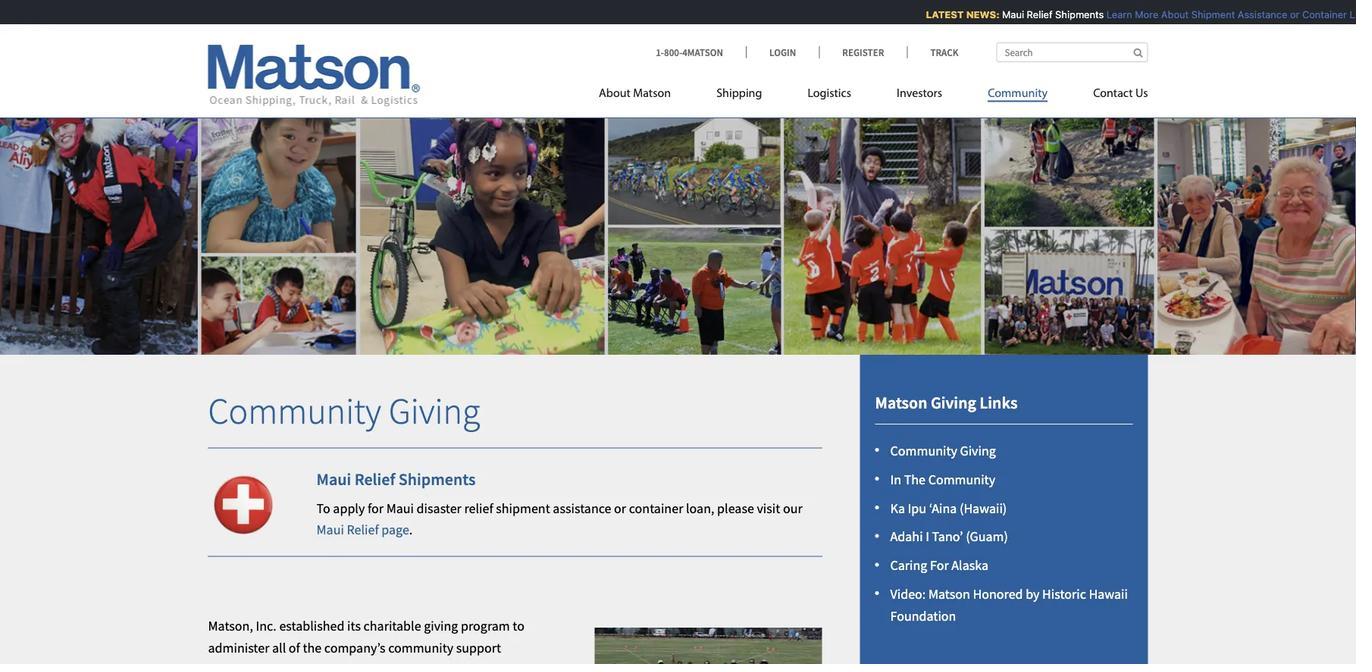Task type: locate. For each thing, give the bounding box(es) containing it.
0 horizontal spatial about
[[599, 88, 631, 100]]

1 vertical spatial about
[[599, 88, 631, 100]]

adahi i tano' (guam) link
[[890, 528, 1008, 545]]

ka
[[890, 499, 905, 516]]

its
[[347, 617, 361, 634]]

Search search field
[[996, 42, 1148, 62]]

1-
[[656, 46, 664, 58]]

relief
[[1022, 9, 1048, 20], [354, 469, 395, 490], [347, 521, 379, 538]]

0 vertical spatial about
[[1156, 9, 1184, 20]]

1 horizontal spatial shipments
[[1050, 9, 1099, 20]]

charitable
[[364, 617, 421, 634]]

shipments up disaster
[[399, 469, 476, 490]]

i
[[926, 528, 929, 545]]

visit
[[757, 499, 780, 516]]

0 vertical spatial or
[[1285, 9, 1295, 20]]

matson down for
[[929, 585, 970, 602]]

login link
[[746, 46, 819, 58]]

giving
[[389, 388, 480, 433], [931, 392, 976, 413], [960, 442, 996, 459]]

hawaii
[[1089, 585, 1128, 602]]

company's
[[324, 639, 386, 656]]

matson giving links section
[[841, 355, 1167, 664]]

foundation
[[890, 607, 956, 624]]

1-800-4matson
[[656, 46, 723, 58]]

1 vertical spatial relief
[[354, 469, 395, 490]]

goods
[[466, 661, 501, 664]]

or
[[1285, 9, 1295, 20], [614, 499, 626, 516]]

shipments
[[1050, 9, 1099, 20], [399, 469, 476, 490]]

administer
[[208, 639, 269, 656]]

1 vertical spatial shipments
[[399, 469, 476, 490]]

links
[[980, 392, 1018, 413]]

ka ipu 'aina (hawaii) link
[[890, 499, 1007, 516]]

2 vertical spatial relief
[[347, 521, 379, 538]]

0 horizontal spatial community giving
[[208, 388, 480, 433]]

0 horizontal spatial shipments
[[399, 469, 476, 490]]

relief
[[464, 499, 493, 516]]

0 vertical spatial shipments
[[1050, 9, 1099, 20]]

1 horizontal spatial or
[[1285, 9, 1295, 20]]

community giving
[[208, 388, 480, 433], [890, 442, 996, 459]]

matson inside the matson, inc. established its charitable giving program to administer all of the company's community support activities. matson contributes funds, material goods a
[[265, 661, 307, 664]]

latest news: maui relief shipments learn more about shipment assistance or container loa
[[921, 9, 1356, 20]]

matson down all
[[265, 661, 307, 664]]

the
[[303, 639, 322, 656]]

in
[[890, 471, 901, 488]]

ipu
[[908, 499, 926, 516]]

login
[[769, 46, 796, 58]]

community
[[988, 88, 1048, 100], [208, 388, 381, 433], [890, 442, 957, 459], [928, 471, 995, 488]]

1-800-4matson link
[[656, 46, 746, 58]]

search image
[[1134, 47, 1143, 57]]

about
[[1156, 9, 1184, 20], [599, 88, 631, 100]]

contact us link
[[1070, 80, 1148, 111]]

for
[[930, 557, 949, 574]]

learn more about shipment assistance or container loa link
[[1102, 9, 1356, 20]]

relief down for
[[347, 521, 379, 538]]

matson, inc. established its charitable giving program to administer all of the company's community support activities. matson contributes funds, material goods a
[[208, 617, 540, 664]]

news:
[[961, 9, 995, 20]]

community giving inside matson giving links section
[[890, 442, 996, 459]]

assistance
[[1233, 9, 1283, 20]]

relief up search search box
[[1022, 9, 1048, 20]]

matson at special olympics hawaii 2016 image
[[595, 628, 822, 664]]

maui
[[997, 9, 1019, 20], [316, 469, 351, 490], [386, 499, 414, 516], [316, 521, 344, 538]]

more
[[1130, 9, 1154, 20]]

to
[[316, 499, 330, 516]]

giving
[[424, 617, 458, 634]]

matson down 1-
[[633, 88, 671, 100]]

video: matson honored by historic hawaii foundation link
[[890, 585, 1128, 624]]

logistics link
[[785, 80, 874, 111]]

caring
[[890, 557, 927, 574]]

disaster
[[417, 499, 462, 516]]

matson foundation giving image
[[0, 94, 1356, 355]]

shipments up search search box
[[1050, 9, 1099, 20]]

in the community
[[890, 471, 995, 488]]

0 vertical spatial community giving
[[208, 388, 480, 433]]

loan,
[[686, 499, 714, 516]]

maui up the to
[[316, 469, 351, 490]]

learn
[[1102, 9, 1128, 20]]

1 horizontal spatial community giving
[[890, 442, 996, 459]]

1 vertical spatial community giving
[[890, 442, 996, 459]]

1 vertical spatial or
[[614, 499, 626, 516]]

0 horizontal spatial or
[[614, 499, 626, 516]]

investors link
[[874, 80, 965, 111]]

contact
[[1093, 88, 1133, 100]]

community giving link
[[890, 442, 996, 459]]

all
[[272, 639, 286, 656]]

funds,
[[378, 661, 413, 664]]

relief up for
[[354, 469, 395, 490]]

None search field
[[996, 42, 1148, 62]]

matson
[[633, 88, 671, 100], [875, 392, 927, 413], [929, 585, 970, 602], [265, 661, 307, 664]]

please
[[717, 499, 754, 516]]

latest
[[921, 9, 959, 20]]

to apply for maui disaster relief shipment assistance or container loan, please visit our maui relief page .
[[316, 499, 803, 538]]



Task type: describe. For each thing, give the bounding box(es) containing it.
about matson link
[[599, 80, 694, 111]]

investors
[[897, 88, 942, 100]]

established
[[279, 617, 345, 634]]

inc.
[[256, 617, 277, 634]]

container
[[629, 499, 683, 516]]

the
[[904, 471, 926, 488]]

by
[[1026, 585, 1040, 602]]

.
[[409, 521, 413, 538]]

shipment
[[1187, 9, 1230, 20]]

alaska
[[952, 557, 989, 574]]

activities.
[[208, 661, 263, 664]]

caring for alaska
[[890, 557, 989, 574]]

in the community link
[[890, 471, 995, 488]]

relief inside to apply for maui disaster relief shipment assistance or container loan, please visit our maui relief page .
[[347, 521, 379, 538]]

track
[[930, 46, 959, 58]]

maui right the news: on the top
[[997, 9, 1019, 20]]

of
[[289, 639, 300, 656]]

top menu navigation
[[599, 80, 1148, 111]]

container
[[1298, 9, 1342, 20]]

community
[[388, 639, 453, 656]]

(guam)
[[966, 528, 1008, 545]]

tano'
[[932, 528, 963, 545]]

1 horizontal spatial about
[[1156, 9, 1184, 20]]

page
[[382, 521, 409, 538]]

800-
[[664, 46, 682, 58]]

matson inside 'video: matson honored by historic hawaii foundation'
[[929, 585, 970, 602]]

'aina
[[929, 499, 957, 516]]

video: matson honored by historic hawaii foundation
[[890, 585, 1128, 624]]

community link
[[965, 80, 1070, 111]]

shipping link
[[694, 80, 785, 111]]

shipment
[[496, 499, 550, 516]]

maui relief shipments
[[316, 469, 476, 490]]

about inside top menu navigation
[[599, 88, 631, 100]]

us
[[1135, 88, 1148, 100]]

or inside to apply for maui disaster relief shipment assistance or container loan, please visit our maui relief page .
[[614, 499, 626, 516]]

caring for alaska link
[[890, 557, 989, 574]]

program
[[461, 617, 510, 634]]

matson up 'community giving' link on the right bottom of page
[[875, 392, 927, 413]]

register link
[[819, 46, 907, 58]]

apply
[[333, 499, 365, 516]]

to
[[513, 617, 525, 634]]

4matson
[[682, 46, 723, 58]]

red circle with white cross in the middle image
[[208, 470, 279, 540]]

blue matson logo with ocean, shipping, truck, rail and logistics written beneath it. image
[[208, 45, 420, 107]]

contact us
[[1093, 88, 1148, 100]]

matson inside top menu navigation
[[633, 88, 671, 100]]

maui relief page link
[[316, 521, 409, 538]]

maui down the to
[[316, 521, 344, 538]]

loa
[[1345, 9, 1356, 20]]

community inside top menu navigation
[[988, 88, 1048, 100]]

matson giving links
[[875, 392, 1018, 413]]

honored
[[973, 585, 1023, 602]]

support
[[456, 639, 501, 656]]

our
[[783, 499, 803, 516]]

register
[[842, 46, 884, 58]]

historic
[[1042, 585, 1086, 602]]

for
[[368, 499, 384, 516]]

maui up "page"
[[386, 499, 414, 516]]

adahi
[[890, 528, 923, 545]]

assistance
[[553, 499, 611, 516]]

(hawaii)
[[960, 499, 1007, 516]]

material
[[416, 661, 464, 664]]

contributes
[[310, 661, 375, 664]]

matson,
[[208, 617, 253, 634]]

0 vertical spatial relief
[[1022, 9, 1048, 20]]

about matson
[[599, 88, 671, 100]]

video:
[[890, 585, 926, 602]]

ka ipu 'aina (hawaii)
[[890, 499, 1007, 516]]

shipping
[[716, 88, 762, 100]]

logistics
[[808, 88, 851, 100]]

track link
[[907, 46, 959, 58]]



Task type: vqa. For each thing, say whether or not it's contained in the screenshot.
To
yes



